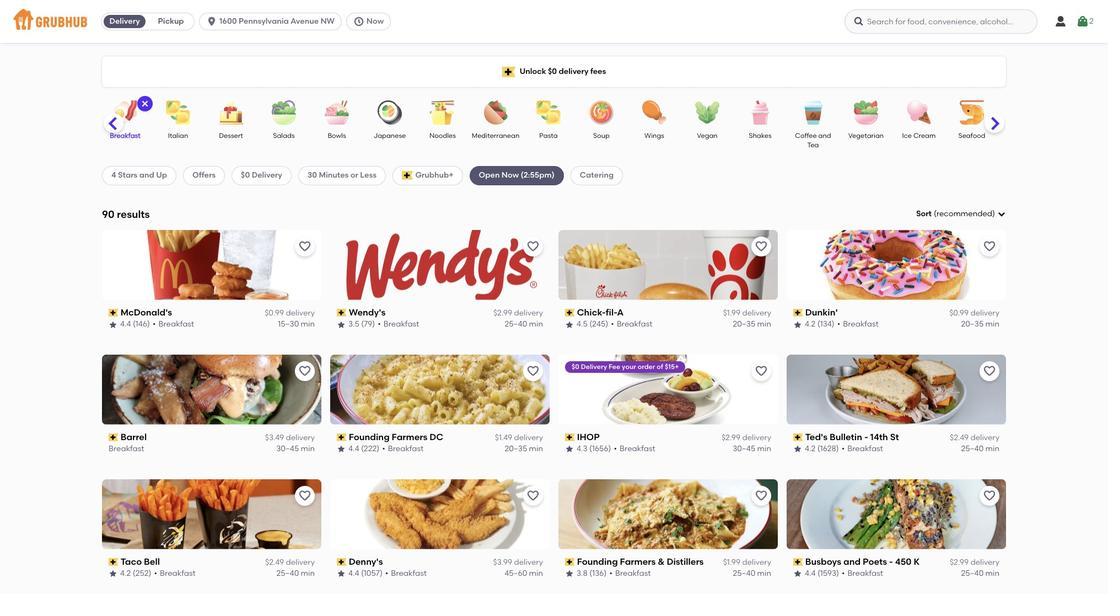 Task type: vqa. For each thing, say whether or not it's contained in the screenshot.


Task type: locate. For each thing, give the bounding box(es) containing it.
breakfast right the (79)
[[384, 320, 420, 329]]

star icon image for founding farmers dc
[[337, 445, 346, 454]]

0 horizontal spatial and
[[139, 171, 154, 180]]

save this restaurant image for chick-fil-a
[[755, 240, 769, 253]]

dessert image
[[212, 100, 250, 125]]

breakfast for mcdonald's
[[159, 320, 194, 329]]

save this restaurant button for ted's bulletin - 14th st
[[980, 361, 1000, 381]]

1 vertical spatial delivery
[[252, 171, 282, 180]]

subscription pass image left chick-
[[566, 309, 575, 317]]

grubhub plus flag logo image left grubhub+
[[402, 171, 413, 180]]

breakfast down founding farmers dc
[[388, 444, 424, 454]]

1 horizontal spatial $2.49
[[951, 433, 969, 442]]

3.8
[[577, 569, 588, 578]]

2 horizontal spatial $2.99 delivery
[[951, 558, 1000, 567]]

subscription pass image for denny's
[[337, 558, 347, 566]]

- left the 450
[[890, 556, 894, 567]]

save this restaurant image
[[298, 240, 312, 253], [527, 240, 540, 253], [298, 365, 312, 378], [298, 489, 312, 502], [984, 489, 997, 502]]

0 vertical spatial $1.99
[[724, 308, 741, 318]]

0 vertical spatial and
[[819, 132, 832, 140]]

2 $1.99 delivery from the top
[[724, 558, 772, 567]]

1 horizontal spatial $0.99 delivery
[[950, 308, 1000, 318]]

2 horizontal spatial svg image
[[1077, 15, 1090, 28]]

$2.99 delivery for busboys and poets - 450 k
[[951, 558, 1000, 567]]

breakfast for chick-fil-a
[[617, 320, 653, 329]]

2 vertical spatial $2.99 delivery
[[951, 558, 1000, 567]]

4.2 (134)
[[806, 320, 835, 329]]

seafood image
[[953, 100, 992, 125]]

min for barrel
[[301, 444, 315, 454]]

dc
[[430, 432, 444, 442]]

• breakfast down founding farmers dc
[[382, 444, 424, 454]]

4.4 down busboys
[[806, 569, 816, 578]]

1 horizontal spatial and
[[819, 132, 832, 140]]

delivery for dunkin'
[[971, 308, 1000, 318]]

(245)
[[590, 320, 609, 329]]

star icon image for taco bell
[[109, 570, 118, 578]]

2 horizontal spatial $0
[[572, 363, 580, 371]]

min for founding farmers & distillers
[[758, 569, 772, 578]]

1 vertical spatial $2.99 delivery
[[722, 433, 772, 442]]

2 horizontal spatial 20–35 min
[[962, 320, 1000, 329]]

• breakfast down busboys and poets - 450 k
[[842, 569, 884, 578]]

1 vertical spatial founding
[[577, 556, 618, 567]]

results
[[117, 208, 150, 220]]

(1628)
[[818, 444, 840, 454]]

0 horizontal spatial grubhub plus flag logo image
[[402, 171, 413, 180]]

star icon image left 4.2 (1628)
[[794, 445, 803, 454]]

0 vertical spatial grubhub plus flag logo image
[[502, 66, 516, 77]]

star icon image left the 4.4 (222)
[[337, 445, 346, 454]]

0 horizontal spatial $0
[[241, 171, 250, 180]]

stars
[[118, 171, 138, 180]]

1 horizontal spatial 30–45
[[733, 444, 756, 454]]

1 vertical spatial $0
[[241, 171, 250, 180]]

4.4 (1057)
[[349, 569, 383, 578]]

0 vertical spatial -
[[865, 432, 869, 442]]

ice
[[903, 132, 913, 140]]

breakfast for busboys and poets - 450 k
[[848, 569, 884, 578]]

$0 left fee
[[572, 363, 580, 371]]

• right (1656)
[[614, 444, 617, 454]]

45–60 min
[[505, 569, 543, 578]]

• breakfast for denny's
[[386, 569, 427, 578]]

busboys
[[806, 556, 842, 567]]

grubhub plus flag logo image left unlock
[[502, 66, 516, 77]]

star icon image left "3.8"
[[566, 570, 574, 578]]

2 vertical spatial and
[[844, 556, 861, 567]]

breakfast right (252)
[[160, 569, 196, 578]]

min for mcdonald's
[[301, 320, 315, 329]]

• for ihop
[[614, 444, 617, 454]]

subscription pass image left mcdonald's
[[109, 309, 118, 317]]

1 $0.99 from the left
[[265, 308, 284, 318]]

4.4 for mcdonald's
[[120, 320, 131, 329]]

0 horizontal spatial 20–35 min
[[505, 444, 543, 454]]

1 horizontal spatial 20–35 min
[[733, 320, 772, 329]]

bowls image
[[318, 100, 356, 125]]

4.2 down taco
[[120, 569, 131, 578]]

2 $0.99 delivery from the left
[[950, 308, 1000, 318]]

italian image
[[159, 100, 198, 125]]

• breakfast down mcdonald's
[[153, 320, 194, 329]]

cream
[[914, 132, 937, 140]]

subscription pass image right $3.99 delivery at the bottom left of page
[[566, 558, 575, 566]]

4.4 left (146) at the bottom left of the page
[[120, 320, 131, 329]]

star icon image left 4.4 (1057)
[[337, 570, 346, 578]]

• breakfast right (134)
[[838, 320, 879, 329]]

$0 for $0 delivery
[[241, 171, 250, 180]]

15–30
[[278, 320, 299, 329]]

0 horizontal spatial $2.99
[[494, 308, 513, 318]]

busboys and poets - 450 k
[[806, 556, 920, 567]]

svg image
[[206, 16, 217, 27], [354, 16, 365, 27], [854, 16, 865, 27], [141, 99, 150, 108]]

svg image
[[1055, 15, 1068, 28], [1077, 15, 1090, 28], [998, 210, 1007, 219]]

and up tea
[[819, 132, 832, 140]]

subscription pass image left "dunkin'"
[[794, 309, 804, 317]]

• breakfast for chick-fil-a
[[612, 320, 653, 329]]

star icon image left 4.4 (1593)
[[794, 570, 803, 578]]

0 horizontal spatial $0.99 delivery
[[265, 308, 315, 318]]

$2.99
[[494, 308, 513, 318], [722, 433, 741, 442], [951, 558, 969, 567]]

25–40 min for busboys and poets - 450 k
[[962, 569, 1000, 578]]

save this restaurant button
[[295, 237, 315, 256], [524, 237, 543, 256], [752, 237, 772, 256], [980, 237, 1000, 256], [295, 361, 315, 381], [524, 361, 543, 381], [752, 361, 772, 381], [980, 361, 1000, 381], [295, 486, 315, 506], [524, 486, 543, 506], [752, 486, 772, 506], [980, 486, 1000, 506]]

star icon image left the 4.3
[[566, 445, 574, 454]]

$0 for $0 delivery fee your order of $15+
[[572, 363, 580, 371]]

1 horizontal spatial founding
[[577, 556, 618, 567]]

founding farmers dc
[[349, 432, 444, 442]]

2 horizontal spatial and
[[844, 556, 861, 567]]

4.4 down denny's
[[349, 569, 359, 578]]

farmers for &
[[620, 556, 656, 567]]

delivery for busboys and poets - 450 k
[[971, 558, 1000, 567]]

star icon image for founding farmers & distillers
[[566, 570, 574, 578]]

order
[[638, 363, 656, 371]]

• breakfast right (1656)
[[614, 444, 656, 454]]

2 30–45 min from the left
[[733, 444, 772, 454]]

farmers left dc
[[392, 432, 428, 442]]

•
[[153, 320, 156, 329], [378, 320, 381, 329], [612, 320, 615, 329], [838, 320, 841, 329], [382, 444, 386, 454], [614, 444, 617, 454], [842, 444, 845, 454], [154, 569, 157, 578], [386, 569, 389, 578], [610, 569, 613, 578], [842, 569, 846, 578]]

delivery for ihop
[[743, 433, 772, 442]]

subscription pass image left ted's
[[794, 434, 804, 441]]

save this restaurant image for denny's
[[527, 489, 540, 502]]

subscription pass image for barrel
[[109, 434, 118, 441]]

20–35 min for dunkin'
[[962, 320, 1000, 329]]

save this restaurant image
[[755, 240, 769, 253], [984, 240, 997, 253], [527, 365, 540, 378], [755, 365, 769, 378], [984, 365, 997, 378], [527, 489, 540, 502], [755, 489, 769, 502]]

• breakfast right (1057)
[[386, 569, 427, 578]]

4.3 (1656)
[[577, 444, 612, 454]]

$2.99 delivery
[[494, 308, 543, 318], [722, 433, 772, 442], [951, 558, 1000, 567]]

2 vertical spatial $2.99
[[951, 558, 969, 567]]

$2.99 for ihop
[[722, 433, 741, 442]]

0 vertical spatial $2.99 delivery
[[494, 308, 543, 318]]

$1.99 for founding farmers & distillers
[[724, 558, 741, 567]]

1 vertical spatial and
[[139, 171, 154, 180]]

grubhub plus flag logo image
[[502, 66, 516, 77], [402, 171, 413, 180]]

sort ( recommended )
[[917, 209, 996, 219]]

0 horizontal spatial $2.99 delivery
[[494, 308, 543, 318]]

breakfast right (1057)
[[391, 569, 427, 578]]

4.2 left (134)
[[806, 320, 816, 329]]

now
[[367, 17, 384, 26], [502, 171, 519, 180]]

busboys and poets - 450 k logo image
[[787, 479, 1007, 549]]

1 horizontal spatial svg image
[[1055, 15, 1068, 28]]

0 horizontal spatial $0.99
[[265, 308, 284, 318]]

• right (1593) on the bottom
[[842, 569, 846, 578]]

subscription pass image left wendy's on the bottom left
[[337, 309, 347, 317]]

2 horizontal spatial $2.99
[[951, 558, 969, 567]]

now right open
[[502, 171, 519, 180]]

1 30–45 from the left
[[276, 444, 299, 454]]

• down fil-
[[612, 320, 615, 329]]

• for mcdonald's
[[153, 320, 156, 329]]

$0
[[548, 67, 557, 76], [241, 171, 250, 180], [572, 363, 580, 371]]

2 horizontal spatial 20–35
[[962, 320, 984, 329]]

(134)
[[818, 320, 835, 329]]

4 stars and up
[[111, 171, 167, 180]]

star icon image left 3.5 on the bottom
[[337, 320, 346, 329]]

0 vertical spatial $2.99
[[494, 308, 513, 318]]

1 horizontal spatial now
[[502, 171, 519, 180]]

a
[[618, 307, 624, 318]]

4.2 down ted's
[[806, 444, 816, 454]]

1 vertical spatial 4.2
[[806, 444, 816, 454]]

2 vertical spatial 4.2
[[120, 569, 131, 578]]

soup image
[[583, 100, 621, 125]]

subscription pass image left denny's
[[337, 558, 347, 566]]

• down the bell
[[154, 569, 157, 578]]

0 vertical spatial farmers
[[392, 432, 428, 442]]

30–45
[[276, 444, 299, 454], [733, 444, 756, 454]]

0 vertical spatial $2.49 delivery
[[951, 433, 1000, 442]]

and left up
[[139, 171, 154, 180]]

founding up (136) at the bottom of the page
[[577, 556, 618, 567]]

none field containing sort
[[917, 209, 1007, 220]]

breakfast for founding farmers & distillers
[[616, 569, 651, 578]]

25–40 min for wendy's
[[505, 320, 543, 329]]

0 vertical spatial $2.49
[[951, 433, 969, 442]]

delivery for denny's
[[514, 558, 543, 567]]

30–45 min
[[276, 444, 315, 454], [733, 444, 772, 454]]

denny's logo image
[[330, 479, 550, 549]]

2 $1.99 from the top
[[724, 558, 741, 567]]

star icon image
[[109, 320, 118, 329], [337, 320, 346, 329], [566, 320, 574, 329], [794, 320, 803, 329], [337, 445, 346, 454], [566, 445, 574, 454], [794, 445, 803, 454], [109, 570, 118, 578], [337, 570, 346, 578], [566, 570, 574, 578], [794, 570, 803, 578]]

1 horizontal spatial $2.49 delivery
[[951, 433, 1000, 442]]

None field
[[917, 209, 1007, 220]]

4.4 for founding farmers dc
[[349, 444, 359, 454]]

breakfast down founding farmers & distillers
[[616, 569, 651, 578]]

farmers for dc
[[392, 432, 428, 442]]

1 $1.99 from the top
[[724, 308, 741, 318]]

tea
[[808, 141, 820, 149]]

of
[[657, 363, 664, 371]]

and inside coffee and tea
[[819, 132, 832, 140]]

min for founding farmers dc
[[529, 444, 543, 454]]

salads image
[[265, 100, 303, 125]]

14th
[[871, 432, 889, 442]]

delivery left fee
[[581, 363, 608, 371]]

farmers left &
[[620, 556, 656, 567]]

1 horizontal spatial $2.99 delivery
[[722, 433, 772, 442]]

breakfast for founding farmers dc
[[388, 444, 424, 454]]

subscription pass image left ihop
[[566, 434, 575, 441]]

• breakfast right the (79)
[[378, 320, 420, 329]]

• breakfast for wendy's
[[378, 320, 420, 329]]

0 vertical spatial $1.99 delivery
[[724, 308, 772, 318]]

save this restaurant image for dunkin'
[[984, 240, 997, 253]]

2 horizontal spatial delivery
[[581, 363, 608, 371]]

unlock
[[520, 67, 547, 76]]

1 vertical spatial $2.49
[[265, 558, 284, 567]]

• right (1057)
[[386, 569, 389, 578]]

$0.99 delivery
[[265, 308, 315, 318], [950, 308, 1000, 318]]

min for dunkin'
[[986, 320, 1000, 329]]

30–45 for barrel
[[276, 444, 299, 454]]

$2.49 for taco bell
[[265, 558, 284, 567]]

noodles image
[[424, 100, 462, 125]]

ted's bulletin - 14th st logo image
[[787, 355, 1007, 425]]

0 vertical spatial delivery
[[109, 17, 140, 26]]

delivery for wendy's
[[514, 308, 543, 318]]

mcdonald's
[[121, 307, 172, 318]]

save this restaurant button for denny's
[[524, 486, 543, 506]]

subscription pass image for dunkin'
[[794, 309, 804, 317]]

0 horizontal spatial founding
[[349, 432, 390, 442]]

1 $1.99 delivery from the top
[[724, 308, 772, 318]]

25–40 for taco bell
[[277, 569, 299, 578]]

• right (146) at the bottom left of the page
[[153, 320, 156, 329]]

- left 14th
[[865, 432, 869, 442]]

(1593)
[[818, 569, 840, 578]]

• right the (79)
[[378, 320, 381, 329]]

1 horizontal spatial 30–45 min
[[733, 444, 772, 454]]

1 vertical spatial -
[[890, 556, 894, 567]]

1 horizontal spatial grubhub plus flag logo image
[[502, 66, 516, 77]]

• breakfast down a
[[612, 320, 653, 329]]

0 vertical spatial now
[[367, 17, 384, 26]]

mcdonald's logo image
[[102, 230, 322, 300]]

1 vertical spatial $2.49 delivery
[[265, 558, 315, 567]]

25–40 min for founding farmers & distillers
[[733, 569, 772, 578]]

2 vertical spatial delivery
[[581, 363, 608, 371]]

0 vertical spatial founding
[[349, 432, 390, 442]]

• down "bulletin"
[[842, 444, 845, 454]]

• breakfast down the bell
[[154, 569, 196, 578]]

subscription pass image left taco
[[109, 558, 118, 566]]

1 30–45 min from the left
[[276, 444, 315, 454]]

4.2 for ted's bulletin - 14th st
[[806, 444, 816, 454]]

subscription pass image for ted's bulletin - 14th st
[[794, 434, 804, 441]]

0 horizontal spatial 30–45
[[276, 444, 299, 454]]

save this restaurant image for busboys and poets - 450 k
[[984, 489, 997, 502]]

chick-
[[577, 307, 606, 318]]

4.5 (245)
[[577, 320, 609, 329]]

$1.99 delivery for chick-fil-a
[[724, 308, 772, 318]]

delivery left pickup
[[109, 17, 140, 26]]

ted's
[[806, 432, 828, 442]]

subscription pass image left barrel
[[109, 434, 118, 441]]

pickup
[[158, 17, 184, 26]]

0 horizontal spatial 20–35
[[505, 444, 528, 454]]

founding up (222)
[[349, 432, 390, 442]]

0 horizontal spatial $2.49 delivery
[[265, 558, 315, 567]]

2 vertical spatial $0
[[572, 363, 580, 371]]

1 vertical spatial grubhub plus flag logo image
[[402, 171, 413, 180]]

$2.99 delivery for wendy's
[[494, 308, 543, 318]]

breakfast right (134)
[[844, 320, 879, 329]]

st
[[891, 432, 900, 442]]

• for denny's
[[386, 569, 389, 578]]

founding farmers & distillers logo image
[[559, 479, 778, 549]]

subscription pass image
[[109, 309, 118, 317], [566, 309, 575, 317], [794, 434, 804, 441], [566, 558, 575, 566]]

0 horizontal spatial now
[[367, 17, 384, 26]]

0 horizontal spatial svg image
[[998, 210, 1007, 219]]

dunkin'
[[806, 307, 838, 318]]

1 $0.99 delivery from the left
[[265, 308, 315, 318]]

25–40 min
[[505, 320, 543, 329], [962, 444, 1000, 454], [277, 569, 315, 578], [733, 569, 772, 578], [962, 569, 1000, 578]]

and left poets
[[844, 556, 861, 567]]

• breakfast down founding farmers & distillers
[[610, 569, 651, 578]]

subscription pass image
[[337, 309, 347, 317], [794, 309, 804, 317], [109, 434, 118, 441], [337, 434, 347, 441], [566, 434, 575, 441], [109, 558, 118, 566], [337, 558, 347, 566], [794, 558, 804, 566]]

4.2 for taco bell
[[120, 569, 131, 578]]

svg image inside now button
[[354, 16, 365, 27]]

svg image inside "field"
[[998, 210, 1007, 219]]

• breakfast for mcdonald's
[[153, 320, 194, 329]]

• breakfast for taco bell
[[154, 569, 196, 578]]

save this restaurant button for barrel
[[295, 361, 315, 381]]

star icon image left 4.5
[[566, 320, 574, 329]]

breakfast down mcdonald's
[[159, 320, 194, 329]]

$0.99 for dunkin'
[[950, 308, 969, 318]]

delivery down 'salads'
[[252, 171, 282, 180]]

$0 right unlock
[[548, 67, 557, 76]]

0 horizontal spatial 30–45 min
[[276, 444, 315, 454]]

2 30–45 from the left
[[733, 444, 756, 454]]

• breakfast for ted's bulletin - 14th st
[[842, 444, 884, 454]]

farmers
[[392, 432, 428, 442], [620, 556, 656, 567]]

subscription pass image right $3.49 delivery
[[337, 434, 347, 441]]

4.4
[[120, 320, 131, 329], [349, 444, 359, 454], [349, 569, 359, 578], [806, 569, 816, 578]]

wings
[[645, 132, 665, 140]]

breakfast down busboys and poets - 450 k
[[848, 569, 884, 578]]

open
[[479, 171, 500, 180]]

breakfast down the ted's bulletin - 14th st
[[848, 444, 884, 454]]

1 vertical spatial $1.99
[[724, 558, 741, 567]]

0 horizontal spatial delivery
[[109, 17, 140, 26]]

now right nw
[[367, 17, 384, 26]]

1 horizontal spatial $0.99
[[950, 308, 969, 318]]

barrel logo image
[[102, 355, 322, 425]]

1 horizontal spatial 20–35
[[733, 320, 756, 329]]

and
[[819, 132, 832, 140], [139, 171, 154, 180], [844, 556, 861, 567]]

25–40 for founding farmers & distillers
[[733, 569, 756, 578]]

1 vertical spatial farmers
[[620, 556, 656, 567]]

breakfast down a
[[617, 320, 653, 329]]

• right (134)
[[838, 320, 841, 329]]

star icon image for chick-fil-a
[[566, 320, 574, 329]]

delivery for taco bell
[[286, 558, 315, 567]]

-
[[865, 432, 869, 442], [890, 556, 894, 567]]

$0.99
[[265, 308, 284, 318], [950, 308, 969, 318]]

pasta
[[540, 132, 558, 140]]

20–35 min
[[733, 320, 772, 329], [962, 320, 1000, 329], [505, 444, 543, 454]]

delivery for ted's bulletin - 14th st
[[971, 433, 1000, 442]]

$1.49
[[495, 433, 513, 442]]

breakfast right (1656)
[[620, 444, 656, 454]]

coffee and tea image
[[794, 100, 833, 125]]

0 vertical spatial 4.2
[[806, 320, 816, 329]]

0 horizontal spatial $2.49
[[265, 558, 284, 567]]

1 vertical spatial $2.99
[[722, 433, 741, 442]]

svg image inside the 2 button
[[1077, 15, 1090, 28]]

2 $0.99 from the left
[[950, 308, 969, 318]]

$0 right offers
[[241, 171, 250, 180]]

0 vertical spatial $0
[[548, 67, 557, 76]]

breakfast for ted's bulletin - 14th st
[[848, 444, 884, 454]]

dessert
[[219, 132, 243, 140]]

star icon image for mcdonald's
[[109, 320, 118, 329]]

4.4 left (222)
[[349, 444, 359, 454]]

subscription pass image left busboys
[[794, 558, 804, 566]]

breakfast image
[[106, 100, 145, 125]]

0 horizontal spatial farmers
[[392, 432, 428, 442]]

subscription pass image for ihop
[[566, 434, 575, 441]]

now inside button
[[367, 17, 384, 26]]

coffee and tea
[[796, 132, 832, 149]]

star icon image left 4.4 (146)
[[109, 320, 118, 329]]

1 horizontal spatial $0
[[548, 67, 557, 76]]

fil-
[[606, 307, 618, 318]]

$2.49
[[951, 433, 969, 442], [265, 558, 284, 567]]

star icon image left 4.2 (134)
[[794, 320, 803, 329]]

• breakfast down the ted's bulletin - 14th st
[[842, 444, 884, 454]]

ihop logo image
[[559, 355, 778, 425]]

$3.99
[[494, 558, 513, 567]]

1 horizontal spatial delivery
[[252, 171, 282, 180]]

450
[[896, 556, 912, 567]]

(252)
[[133, 569, 151, 578]]

star icon image left the 4.2 (252)
[[109, 570, 118, 578]]

min
[[301, 320, 315, 329], [529, 320, 543, 329], [758, 320, 772, 329], [986, 320, 1000, 329], [301, 444, 315, 454], [529, 444, 543, 454], [758, 444, 772, 454], [986, 444, 1000, 454], [301, 569, 315, 578], [529, 569, 543, 578], [758, 569, 772, 578], [986, 569, 1000, 578]]

1 horizontal spatial $2.99
[[722, 433, 741, 442]]

1 horizontal spatial farmers
[[620, 556, 656, 567]]

1 vertical spatial $1.99 delivery
[[724, 558, 772, 567]]

• right (136) at the bottom of the page
[[610, 569, 613, 578]]

delivery for founding farmers & distillers
[[743, 558, 772, 567]]

• right (222)
[[382, 444, 386, 454]]



Task type: describe. For each thing, give the bounding box(es) containing it.
20–35 for dunkin'
[[962, 320, 984, 329]]

shakes
[[749, 132, 772, 140]]

25–40 for ted's bulletin - 14th st
[[962, 444, 984, 454]]

delivery inside button
[[109, 17, 140, 26]]

to
[[1024, 243, 1032, 252]]

min for taco bell
[[301, 569, 315, 578]]

Search for food, convenience, alcohol... search field
[[845, 9, 1038, 34]]

4.5
[[577, 320, 588, 329]]

vegan image
[[689, 100, 727, 125]]

4.4 (146)
[[120, 320, 150, 329]]

vegetarian image
[[847, 100, 886, 125]]

min for busboys and poets - 450 k
[[986, 569, 1000, 578]]

4.4 for busboys and poets - 450 k
[[806, 569, 816, 578]]

dunkin' logo image
[[787, 230, 1007, 300]]

min for ihop
[[758, 444, 772, 454]]

k
[[914, 556, 920, 567]]

vegan
[[698, 132, 718, 140]]

delivery for founding farmers dc
[[514, 433, 543, 442]]

4.4 (222)
[[349, 444, 380, 454]]

japanese
[[374, 132, 406, 140]]

denny's
[[349, 556, 383, 567]]

minutes
[[319, 171, 349, 180]]

founding farmers & distillers
[[577, 556, 704, 567]]

add $102.00 to proceed
[[976, 243, 1065, 252]]

min for denny's
[[529, 569, 543, 578]]

25–40 min for ted's bulletin - 14th st
[[962, 444, 1000, 454]]

and for busboys and poets - 450 k
[[844, 556, 861, 567]]

2
[[1090, 16, 1095, 26]]

$0.99 delivery for dunkin'
[[950, 308, 1000, 318]]

coffee
[[796, 132, 817, 140]]

subscription pass image for founding farmers dc
[[337, 434, 347, 441]]

save this restaurant image for mcdonald's
[[298, 240, 312, 253]]

add
[[976, 243, 992, 252]]

delivery for chick-fil-a
[[743, 308, 772, 318]]

pickup button
[[148, 13, 194, 30]]

$1.99 delivery for founding farmers & distillers
[[724, 558, 772, 567]]

(79)
[[362, 320, 375, 329]]

45–60
[[505, 569, 528, 578]]

(1656)
[[590, 444, 612, 454]]

$15+
[[665, 363, 679, 371]]

30–45 min for barrel
[[276, 444, 315, 454]]

0 horizontal spatial -
[[865, 432, 869, 442]]

subscription pass image for busboys and poets - 450 k
[[794, 558, 804, 566]]

$3.49 delivery
[[265, 433, 315, 442]]

min for ted's bulletin - 14th st
[[986, 444, 1000, 454]]

star icon image for dunkin'
[[794, 320, 803, 329]]

$1.99 for chick-fil-a
[[724, 308, 741, 318]]

save this restaurant button for wendy's
[[524, 237, 543, 256]]

noodles
[[430, 132, 456, 140]]

$3.99 delivery
[[494, 558, 543, 567]]

4.3
[[577, 444, 588, 454]]

save this restaurant image for barrel
[[298, 365, 312, 378]]

grubhub plus flag logo image for grubhub+
[[402, 171, 413, 180]]

avenue
[[291, 17, 319, 26]]

barrel
[[121, 432, 147, 442]]

recommended
[[937, 209, 993, 219]]

breakfast for dunkin'
[[844, 320, 879, 329]]

subscription pass image for founding farmers & distillers
[[566, 558, 575, 566]]

30
[[308, 171, 317, 180]]

4
[[111, 171, 116, 180]]

breakfast down barrel
[[109, 444, 144, 454]]

shakes image
[[742, 100, 780, 125]]

ice cream
[[903, 132, 937, 140]]

or
[[351, 171, 359, 180]]

2 button
[[1077, 12, 1095, 31]]

grubhub+
[[416, 171, 454, 180]]

(222)
[[361, 444, 380, 454]]

proceed
[[1033, 243, 1065, 252]]

delivery for mcdonald's
[[286, 308, 315, 318]]

distillers
[[667, 556, 704, 567]]

italian
[[168, 132, 188, 140]]

min for wendy's
[[529, 320, 543, 329]]

taco
[[121, 556, 142, 567]]

$2.49 for ted's bulletin - 14th st
[[951, 433, 969, 442]]

fee
[[609, 363, 621, 371]]

taco bell
[[121, 556, 160, 567]]

subscription pass image for chick-fil-a
[[566, 309, 575, 317]]

chick-fil-a logo image
[[559, 230, 778, 300]]

20–35 min for founding farmers dc
[[505, 444, 543, 454]]

1 horizontal spatial -
[[890, 556, 894, 567]]

unlock $0 delivery fees
[[520, 67, 607, 76]]

offers
[[193, 171, 216, 180]]

ihop
[[577, 432, 600, 442]]

your
[[622, 363, 637, 371]]

(136)
[[590, 569, 607, 578]]

$2.99 delivery for ihop
[[722, 433, 772, 442]]

• for dunkin'
[[838, 320, 841, 329]]

save this restaurant button for taco bell
[[295, 486, 315, 506]]

1600
[[220, 17, 237, 26]]

and for coffee and tea
[[819, 132, 832, 140]]

3.8 (136)
[[577, 569, 607, 578]]

save this restaurant button for busboys and poets - 450 k
[[980, 486, 1000, 506]]

1 vertical spatial now
[[502, 171, 519, 180]]

• for busboys and poets - 450 k
[[842, 569, 846, 578]]

wings image
[[636, 100, 674, 125]]

nw
[[321, 17, 335, 26]]

save this restaurant button for dunkin'
[[980, 237, 1000, 256]]

25–40 for busboys and poets - 450 k
[[962, 569, 984, 578]]

bell
[[144, 556, 160, 567]]

save this restaurant image for founding farmers & distillers
[[755, 489, 769, 502]]

20–35 for founding farmers dc
[[505, 444, 528, 454]]

add $102.00 to proceed button
[[947, 238, 1095, 258]]

(
[[935, 209, 937, 219]]

less
[[360, 171, 377, 180]]

(146)
[[133, 320, 150, 329]]

now button
[[346, 13, 396, 30]]

4.2 for dunkin'
[[806, 320, 816, 329]]

breakfast down breakfast image
[[110, 132, 141, 140]]

3.5
[[349, 320, 360, 329]]

bulletin
[[830, 432, 863, 442]]

$102.00
[[994, 243, 1022, 252]]

subscription pass image for taco bell
[[109, 558, 118, 566]]

pasta image
[[530, 100, 568, 125]]

$2.99 for busboys and poets - 450 k
[[951, 558, 969, 567]]

bagels image
[[1006, 100, 1045, 125]]

30–45 min for ihop
[[733, 444, 772, 454]]

save this restaurant image for founding farmers dc
[[527, 365, 540, 378]]

save this restaurant image for taco bell
[[298, 489, 312, 502]]

star icon image for denny's
[[337, 570, 346, 578]]

taco bell logo image
[[102, 479, 322, 549]]

founding for founding farmers dc
[[349, 432, 390, 442]]

$2.49 delivery for ted's bulletin - 14th st
[[951, 433, 1000, 442]]

delivery for $0 delivery fee your order of $15+
[[581, 363, 608, 371]]

1600 pennsylvania avenue nw
[[220, 17, 335, 26]]

save this restaurant button for mcdonald's
[[295, 237, 315, 256]]

min for chick-fil-a
[[758, 320, 772, 329]]

• breakfast for founding farmers & distillers
[[610, 569, 651, 578]]

salads
[[273, 132, 295, 140]]

svg image inside 1600 pennsylvania avenue nw button
[[206, 16, 217, 27]]

)
[[993, 209, 996, 219]]

up
[[156, 171, 167, 180]]

grubhub plus flag logo image for unlock $0 delivery fees
[[502, 66, 516, 77]]

• for chick-fil-a
[[612, 320, 615, 329]]

ice cream image
[[900, 100, 939, 125]]

$3.49
[[265, 433, 284, 442]]

20–35 for chick-fil-a
[[733, 320, 756, 329]]

• breakfast for ihop
[[614, 444, 656, 454]]

main navigation navigation
[[0, 0, 1109, 43]]

mediterranean image
[[477, 100, 515, 125]]

4.4 for denny's
[[349, 569, 359, 578]]

• for founding farmers & distillers
[[610, 569, 613, 578]]

(1057)
[[361, 569, 383, 578]]

30 minutes or less
[[308, 171, 377, 180]]

save this restaurant image for wendy's
[[527, 240, 540, 253]]

4.4 (1593)
[[806, 569, 840, 578]]

4.2 (1628)
[[806, 444, 840, 454]]

fees
[[591, 67, 607, 76]]

• breakfast for founding farmers dc
[[382, 444, 424, 454]]

90 results
[[102, 208, 150, 220]]

3.5 (79)
[[349, 320, 375, 329]]

90
[[102, 208, 115, 220]]

bowls
[[328, 132, 346, 140]]

vegetarian
[[849, 132, 885, 140]]

star icon image for wendy's
[[337, 320, 346, 329]]

delivery for barrel
[[286, 433, 315, 442]]

star icon image for ihop
[[566, 445, 574, 454]]

save this restaurant button for chick-fil-a
[[752, 237, 772, 256]]

japanese image
[[371, 100, 409, 125]]

breakfast for wendy's
[[384, 320, 420, 329]]

wendy's logo image
[[330, 230, 550, 300]]

founding farmers dc logo image
[[330, 355, 550, 425]]

25–40 for wendy's
[[505, 320, 528, 329]]

• for ted's bulletin - 14th st
[[842, 444, 845, 454]]

chick-fil-a
[[577, 307, 624, 318]]

$1.49 delivery
[[495, 433, 543, 442]]

save this restaurant image for ted's bulletin - 14th st
[[984, 365, 997, 378]]

(2:55pm)
[[521, 171, 555, 180]]

$2.99 for wendy's
[[494, 308, 513, 318]]

breakfast for taco bell
[[160, 569, 196, 578]]



